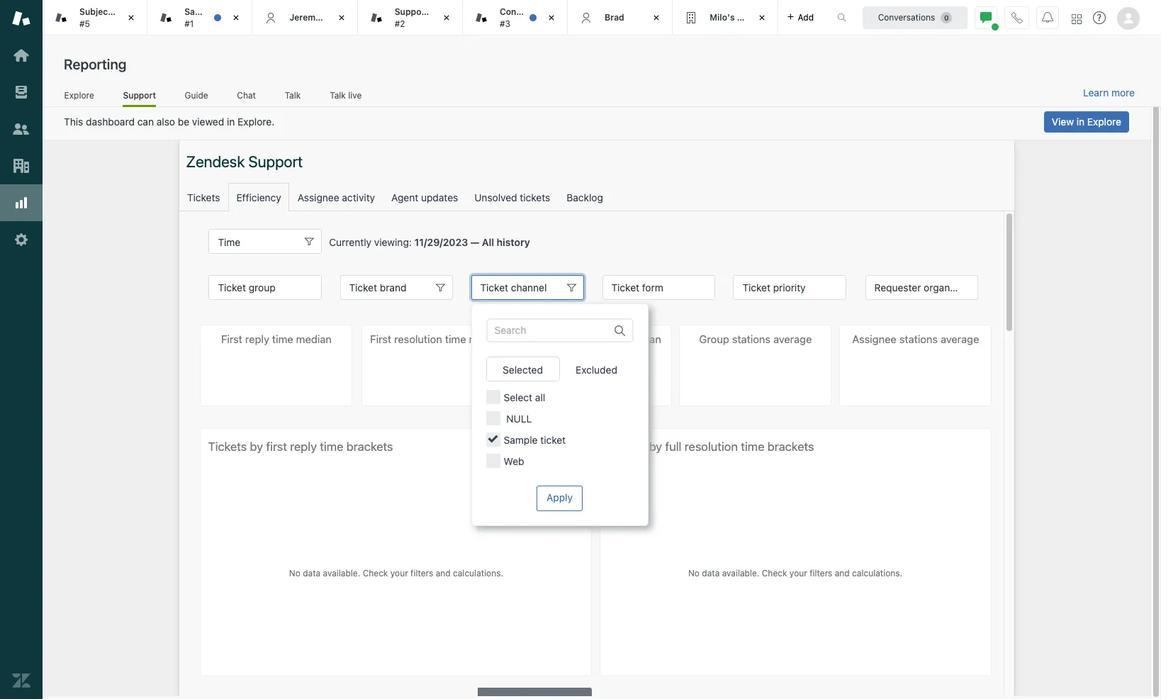 Task type: vqa. For each thing, say whether or not it's contained in the screenshot.
View In Explore
yes



Task type: describe. For each thing, give the bounding box(es) containing it.
this
[[64, 116, 83, 128]]

tabs tab list
[[43, 0, 822, 35]]

views image
[[12, 83, 30, 101]]

add
[[798, 12, 814, 22]]

brad tab
[[568, 0, 673, 35]]

conversations button
[[863, 6, 968, 29]]

learn more
[[1083, 87, 1135, 99]]

reporting
[[64, 56, 126, 72]]

get started image
[[12, 46, 30, 65]]

#2
[[395, 18, 405, 29]]

zendesk image
[[12, 671, 30, 690]]

add button
[[778, 0, 822, 35]]

support link
[[123, 90, 156, 107]]

talk link
[[284, 90, 301, 105]]

guide link
[[184, 90, 208, 105]]

button displays agent's chat status as online. image
[[980, 12, 992, 23]]

1 in from the left
[[227, 116, 235, 128]]

reporting image
[[12, 194, 30, 212]]

admin image
[[12, 230, 30, 249]]

live
[[348, 90, 362, 100]]

be
[[178, 116, 189, 128]]

contact
[[500, 6, 533, 17]]

talk live link
[[329, 90, 362, 105]]

conversations
[[878, 12, 935, 22]]

zendesk products image
[[1072, 14, 1082, 24]]

also
[[157, 116, 175, 128]]

subject
[[79, 6, 111, 17]]

support
[[123, 90, 156, 100]]

jeremy miller tab
[[253, 0, 358, 35]]

#1 tab
[[148, 0, 253, 35]]

#1
[[184, 18, 194, 29]]

tab containing contact
[[463, 0, 568, 35]]

brad
[[605, 12, 624, 23]]

this dashboard can also be viewed in explore.
[[64, 116, 275, 128]]

contact #3
[[500, 6, 533, 29]]

close image for third tab from the left
[[755, 11, 769, 25]]

talk live
[[330, 90, 362, 100]]

tab containing subject line
[[43, 0, 148, 35]]

close image for tab containing subject line
[[124, 11, 138, 25]]

explore.
[[238, 116, 275, 128]]

close image for the #2 tab at the left
[[439, 11, 454, 25]]



Task type: locate. For each thing, give the bounding box(es) containing it.
in right view
[[1077, 116, 1085, 128]]

in right viewed
[[227, 116, 235, 128]]

3 close image from the left
[[439, 11, 454, 25]]

zendesk support image
[[12, 9, 30, 28]]

subject line #5
[[79, 6, 131, 29]]

close image right jeremy
[[334, 11, 349, 25]]

more
[[1112, 87, 1135, 99]]

explore up this
[[64, 90, 94, 100]]

talk for talk live
[[330, 90, 346, 100]]

notifications image
[[1042, 12, 1053, 23]]

view in explore button
[[1044, 111, 1129, 133]]

0 horizontal spatial close image
[[229, 11, 243, 25]]

explore inside explore link
[[64, 90, 94, 100]]

close image right #2 at the top left of page
[[439, 11, 454, 25]]

learn
[[1083, 87, 1109, 99]]

explore link
[[64, 90, 95, 105]]

jeremy
[[290, 12, 320, 23]]

4 close image from the left
[[545, 11, 559, 25]]

#3
[[500, 18, 510, 29]]

1 close image from the left
[[229, 11, 243, 25]]

close image inside 'brad' 'tab'
[[650, 11, 664, 25]]

#2 tab
[[358, 0, 463, 35]]

1 horizontal spatial tab
[[463, 0, 568, 35]]

2 in from the left
[[1077, 116, 1085, 128]]

2 horizontal spatial tab
[[673, 0, 778, 35]]

in inside button
[[1077, 116, 1085, 128]]

2 talk from the left
[[330, 90, 346, 100]]

miller
[[323, 12, 346, 23]]

0 horizontal spatial in
[[227, 116, 235, 128]]

3 tab from the left
[[673, 0, 778, 35]]

chat link
[[237, 90, 256, 105]]

0 horizontal spatial explore
[[64, 90, 94, 100]]

talk
[[285, 90, 301, 100], [330, 90, 346, 100]]

talk for talk
[[285, 90, 301, 100]]

close image left add popup button
[[755, 11, 769, 25]]

0 vertical spatial explore
[[64, 90, 94, 100]]

explore down learn more link
[[1087, 116, 1122, 128]]

learn more link
[[1083, 87, 1135, 99]]

close image inside the jeremy miller tab
[[334, 11, 349, 25]]

2 close image from the left
[[650, 11, 664, 25]]

customers image
[[12, 120, 30, 138]]

guide
[[185, 90, 208, 100]]

2 close image from the left
[[334, 11, 349, 25]]

close image for the jeremy miller tab
[[334, 11, 349, 25]]

5 close image from the left
[[755, 11, 769, 25]]

1 tab from the left
[[43, 0, 148, 35]]

1 close image from the left
[[124, 11, 138, 25]]

2 tab from the left
[[463, 0, 568, 35]]

#5
[[79, 18, 90, 29]]

view
[[1052, 116, 1074, 128]]

main element
[[0, 0, 43, 699]]

1 horizontal spatial talk
[[330, 90, 346, 100]]

viewed
[[192, 116, 224, 128]]

close image right subject
[[124, 11, 138, 25]]

close image right #1
[[229, 11, 243, 25]]

get help image
[[1093, 11, 1106, 24]]

0 horizontal spatial tab
[[43, 0, 148, 35]]

close image inside #1 tab
[[229, 11, 243, 25]]

dashboard
[[86, 116, 135, 128]]

1 horizontal spatial explore
[[1087, 116, 1122, 128]]

tab
[[43, 0, 148, 35], [463, 0, 568, 35], [673, 0, 778, 35]]

close image right brad at right
[[650, 11, 664, 25]]

1 horizontal spatial in
[[1077, 116, 1085, 128]]

talk right chat
[[285, 90, 301, 100]]

close image
[[229, 11, 243, 25], [650, 11, 664, 25]]

in
[[227, 116, 235, 128], [1077, 116, 1085, 128]]

1 horizontal spatial close image
[[650, 11, 664, 25]]

explore
[[64, 90, 94, 100], [1087, 116, 1122, 128]]

close image inside the #2 tab
[[439, 11, 454, 25]]

close image right contact #3
[[545, 11, 559, 25]]

talk left live
[[330, 90, 346, 100]]

explore inside view in explore button
[[1087, 116, 1122, 128]]

line
[[114, 6, 131, 17]]

organizations image
[[12, 157, 30, 175]]

jeremy miller
[[290, 12, 346, 23]]

can
[[137, 116, 154, 128]]

1 vertical spatial explore
[[1087, 116, 1122, 128]]

chat
[[237, 90, 256, 100]]

view in explore
[[1052, 116, 1122, 128]]

0 horizontal spatial talk
[[285, 90, 301, 100]]

close image
[[124, 11, 138, 25], [334, 11, 349, 25], [439, 11, 454, 25], [545, 11, 559, 25], [755, 11, 769, 25]]

1 talk from the left
[[285, 90, 301, 100]]



